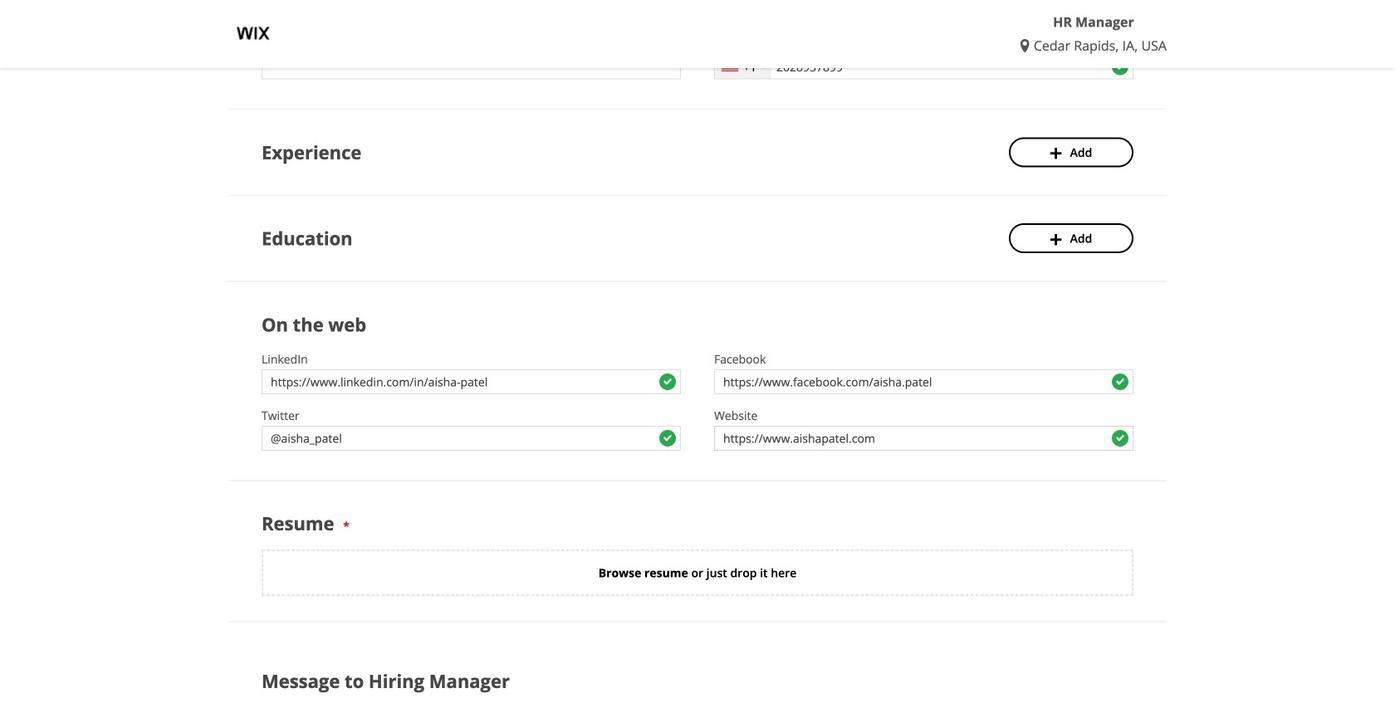 Task type: describe. For each thing, give the bounding box(es) containing it.
location image
[[1021, 39, 1034, 53]]

wix logo image
[[228, 8, 278, 58]]



